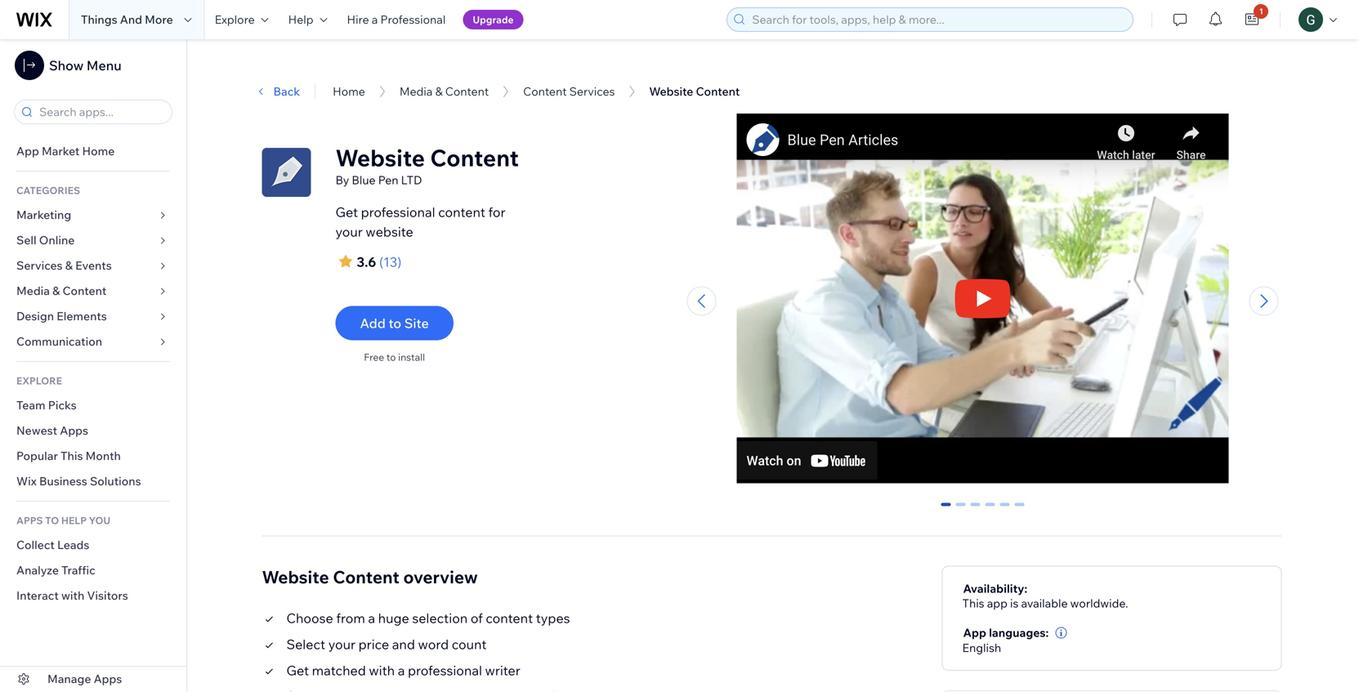 Task type: vqa. For each thing, say whether or not it's contained in the screenshot.
Get
yes



Task type: describe. For each thing, give the bounding box(es) containing it.
analyze
[[16, 563, 59, 578]]

popular this month link
[[0, 444, 186, 469]]

apps
[[16, 515, 43, 527]]

1 button
[[1235, 0, 1271, 39]]

2
[[972, 503, 979, 518]]

design elements
[[16, 309, 107, 323]]

and
[[120, 12, 142, 27]]

site
[[404, 315, 429, 331]]

by
[[336, 173, 349, 187]]

online
[[39, 233, 75, 247]]

choose from a huge selection of content types
[[287, 610, 570, 627]]

analyze traffic
[[16, 563, 95, 578]]

services inside the services & events link
[[16, 258, 63, 273]]

this for popular
[[61, 449, 83, 463]]

with inside "link"
[[61, 589, 84, 603]]

services & events
[[16, 258, 112, 273]]

elements
[[57, 309, 107, 323]]

1 vertical spatial 1
[[957, 503, 964, 518]]

add to site button
[[336, 306, 453, 340]]

website content by blue pen ltd
[[336, 143, 519, 187]]

services & events link
[[0, 253, 186, 279]]

leads
[[57, 538, 89, 552]]

app market home
[[16, 144, 115, 158]]

marketing
[[16, 208, 71, 222]]

explore
[[215, 12, 255, 27]]

content inside button
[[696, 84, 740, 99]]

0 horizontal spatial &
[[52, 284, 60, 298]]

manage apps link
[[0, 667, 186, 692]]

1 vertical spatial content
[[486, 610, 533, 627]]

2 vertical spatial a
[[398, 663, 405, 679]]

get for get professional content for your website
[[336, 204, 358, 220]]

website content
[[649, 84, 740, 99]]

select your price and word count
[[287, 636, 487, 653]]

select
[[287, 636, 325, 653]]

0 vertical spatial media
[[400, 84, 433, 99]]

business
[[39, 474, 87, 488]]

team picks
[[16, 398, 77, 412]]

add
[[360, 315, 386, 331]]

app for app languages:
[[963, 626, 987, 640]]

team picks link
[[0, 393, 186, 419]]

apps to help you
[[16, 515, 111, 527]]

availability: this app is available worldwide.
[[963, 582, 1129, 611]]

install
[[398, 351, 425, 363]]

website content logo image
[[262, 148, 311, 197]]

analyze traffic link
[[0, 558, 186, 584]]

wix
[[16, 474, 37, 488]]

for
[[488, 204, 506, 220]]

from
[[336, 610, 365, 627]]

popular this month
[[16, 449, 121, 463]]

apps for newest apps
[[60, 423, 88, 438]]

help
[[61, 515, 87, 527]]

content inside website content by blue pen ltd
[[430, 143, 519, 172]]

things
[[81, 12, 117, 27]]

wix business solutions
[[16, 474, 141, 488]]

design
[[16, 309, 54, 323]]

communication link
[[0, 329, 186, 355]]

explore
[[16, 375, 62, 387]]

1 horizontal spatial services
[[569, 84, 615, 99]]

word
[[418, 636, 449, 653]]

is
[[1010, 596, 1019, 611]]

and
[[392, 636, 415, 653]]

get matched with a professional writer
[[287, 663, 521, 679]]

sidebar element
[[0, 39, 187, 692]]

available
[[1021, 596, 1068, 611]]

website for website content overview
[[262, 567, 329, 588]]

overview
[[403, 567, 478, 588]]

ltd
[[401, 173, 422, 187]]

things and more
[[81, 12, 173, 27]]

market
[[42, 144, 80, 158]]

1 vertical spatial &
[[65, 258, 73, 273]]

selection
[[412, 610, 468, 627]]

app languages:
[[963, 626, 1049, 640]]

to for install
[[387, 351, 396, 363]]

collect
[[16, 538, 55, 552]]

show
[[49, 57, 84, 74]]

app market home link
[[0, 139, 186, 164]]

app
[[987, 596, 1008, 611]]

0 vertical spatial home
[[333, 84, 365, 99]]

menu
[[87, 57, 122, 74]]

popular
[[16, 449, 58, 463]]

solutions
[[90, 474, 141, 488]]

show menu button
[[15, 51, 122, 80]]

website
[[366, 224, 413, 240]]

sell online link
[[0, 228, 186, 253]]

hire a professional link
[[337, 0, 456, 39]]

)
[[397, 254, 402, 270]]

website for website content
[[649, 84, 694, 99]]

sell online
[[16, 233, 75, 247]]

Search for tools, apps, help & more... field
[[747, 8, 1128, 31]]



Task type: locate. For each thing, give the bounding box(es) containing it.
apps for manage apps
[[94, 672, 122, 686]]

13
[[384, 254, 397, 270]]

help
[[288, 12, 314, 27]]

matched
[[312, 663, 366, 679]]

collect leads link
[[0, 533, 186, 558]]

& up design elements
[[52, 284, 60, 298]]

add to site
[[360, 315, 429, 331]]

0 vertical spatial website
[[649, 84, 694, 99]]

apps right manage
[[94, 672, 122, 686]]

5
[[1016, 503, 1023, 518]]

media & content link
[[400, 84, 489, 99], [0, 279, 186, 304]]

app up english
[[963, 626, 987, 640]]

1 horizontal spatial 1
[[1259, 6, 1264, 16]]

home
[[333, 84, 365, 99], [82, 144, 115, 158]]

4
[[1002, 503, 1008, 518]]

content inside sidebar element
[[63, 284, 107, 298]]

huge
[[378, 610, 409, 627]]

0 vertical spatial get
[[336, 204, 358, 220]]

interact
[[16, 589, 59, 603]]

0 horizontal spatial get
[[287, 663, 309, 679]]

1 horizontal spatial media & content
[[400, 84, 489, 99]]

professional up website
[[361, 204, 435, 220]]

writer
[[485, 663, 521, 679]]

back
[[273, 84, 300, 99]]

1 horizontal spatial app
[[963, 626, 987, 640]]

3.6
[[357, 254, 376, 270]]

pen
[[378, 173, 399, 187]]

0 horizontal spatial services
[[16, 258, 63, 273]]

0 vertical spatial media & content link
[[400, 84, 489, 99]]

media right home link
[[400, 84, 433, 99]]

design elements link
[[0, 304, 186, 329]]

your inside get professional content for your website
[[336, 224, 363, 240]]

(
[[379, 254, 384, 270]]

0 vertical spatial content
[[438, 204, 486, 220]]

content
[[438, 204, 486, 220], [486, 610, 533, 627]]

this for availability:
[[963, 596, 985, 611]]

this left app
[[963, 596, 985, 611]]

professional inside get professional content for your website
[[361, 204, 435, 220]]

choose
[[287, 610, 333, 627]]

marketing link
[[0, 203, 186, 228]]

0 horizontal spatial media
[[16, 284, 50, 298]]

your
[[336, 224, 363, 240], [328, 636, 356, 653]]

interact with visitors link
[[0, 584, 186, 609]]

this
[[61, 449, 83, 463], [963, 596, 985, 611]]

1 horizontal spatial get
[[336, 204, 358, 220]]

home inside sidebar element
[[82, 144, 115, 158]]

content inside get professional content for your website
[[438, 204, 486, 220]]

availability:
[[963, 582, 1028, 596]]

traffic
[[61, 563, 95, 578]]

app left market
[[16, 144, 39, 158]]

manage
[[47, 672, 91, 686]]

content right of
[[486, 610, 533, 627]]

0 horizontal spatial home
[[82, 144, 115, 158]]

with down select your price and word count
[[369, 663, 395, 679]]

0
[[943, 503, 949, 518]]

interact with visitors
[[16, 589, 128, 603]]

1 vertical spatial services
[[16, 258, 63, 273]]

0 vertical spatial apps
[[60, 423, 88, 438]]

count
[[452, 636, 487, 653]]

media & content up design elements
[[16, 284, 107, 298]]

hire a professional
[[347, 12, 446, 27]]

get down by
[[336, 204, 358, 220]]

0 vertical spatial this
[[61, 449, 83, 463]]

1 horizontal spatial with
[[369, 663, 395, 679]]

1 vertical spatial app
[[963, 626, 987, 640]]

visitors
[[87, 589, 128, 603]]

1 vertical spatial media & content
[[16, 284, 107, 298]]

website content button
[[641, 79, 748, 104]]

0 vertical spatial services
[[569, 84, 615, 99]]

1 horizontal spatial content
[[486, 610, 533, 627]]

newest apps
[[16, 423, 88, 438]]

newest apps link
[[0, 419, 186, 444]]

languages:
[[989, 626, 1049, 640]]

a right from on the bottom of the page
[[368, 610, 375, 627]]

apps up popular this month
[[60, 423, 88, 438]]

collect leads
[[16, 538, 89, 552]]

0 vertical spatial app
[[16, 144, 39, 158]]

0 vertical spatial your
[[336, 224, 363, 240]]

media up design on the top
[[16, 284, 50, 298]]

this up wix business solutions
[[61, 449, 83, 463]]

0 vertical spatial a
[[372, 12, 378, 27]]

upgrade button
[[463, 10, 524, 29]]

get professional content for your website
[[336, 204, 506, 240]]

back button
[[254, 84, 300, 99]]

get
[[336, 204, 358, 220], [287, 663, 309, 679]]

2 vertical spatial website
[[262, 567, 329, 588]]

to left site
[[389, 315, 401, 331]]

home right market
[[82, 144, 115, 158]]

1 horizontal spatial media
[[400, 84, 433, 99]]

0 vertical spatial &
[[435, 84, 443, 99]]

1 vertical spatial media
[[16, 284, 50, 298]]

content services
[[523, 84, 615, 99]]

app inside sidebar element
[[16, 144, 39, 158]]

content left for
[[438, 204, 486, 220]]

0 horizontal spatial website
[[262, 567, 329, 588]]

0 horizontal spatial content
[[438, 204, 486, 220]]

1 horizontal spatial &
[[65, 258, 73, 273]]

0 horizontal spatial apps
[[60, 423, 88, 438]]

to inside button
[[389, 315, 401, 331]]

media & content link up website content by blue pen ltd
[[400, 84, 489, 99]]

hire
[[347, 12, 369, 27]]

media inside sidebar element
[[16, 284, 50, 298]]

upgrade
[[473, 13, 514, 26]]

media & content
[[400, 84, 489, 99], [16, 284, 107, 298]]

1 vertical spatial professional
[[408, 663, 482, 679]]

& up website content by blue pen ltd
[[435, 84, 443, 99]]

1 horizontal spatial home
[[333, 84, 365, 99]]

picks
[[48, 398, 77, 412]]

media
[[400, 84, 433, 99], [16, 284, 50, 298]]

1 vertical spatial apps
[[94, 672, 122, 686]]

&
[[435, 84, 443, 99], [65, 258, 73, 273], [52, 284, 60, 298]]

0 horizontal spatial media & content link
[[0, 279, 186, 304]]

3.6 ( 13 )
[[357, 254, 402, 270]]

get inside get professional content for your website
[[336, 204, 358, 220]]

get down select
[[287, 663, 309, 679]]

2 vertical spatial &
[[52, 284, 60, 298]]

professional
[[361, 204, 435, 220], [408, 663, 482, 679]]

0 horizontal spatial this
[[61, 449, 83, 463]]

get for get matched with a professional writer
[[287, 663, 309, 679]]

events
[[75, 258, 112, 273]]

1 vertical spatial this
[[963, 596, 985, 611]]

this inside availability: this app is available worldwide.
[[963, 596, 985, 611]]

1 vertical spatial home
[[82, 144, 115, 158]]

0 vertical spatial 1
[[1259, 6, 1264, 16]]

help button
[[278, 0, 337, 39]]

& left events in the left of the page
[[65, 258, 73, 273]]

sell
[[16, 233, 37, 247]]

app for app market home
[[16, 144, 39, 158]]

0 horizontal spatial media & content
[[16, 284, 107, 298]]

price
[[359, 636, 389, 653]]

2 horizontal spatial website
[[649, 84, 694, 99]]

1 horizontal spatial this
[[963, 596, 985, 611]]

professional down word
[[408, 663, 482, 679]]

website inside website content by blue pen ltd
[[336, 143, 425, 172]]

a right hire
[[372, 12, 378, 27]]

0 vertical spatial to
[[389, 315, 401, 331]]

1 vertical spatial a
[[368, 610, 375, 627]]

media & content up website content by blue pen ltd
[[400, 84, 489, 99]]

Search apps... field
[[34, 101, 167, 123]]

media & content inside sidebar element
[[16, 284, 107, 298]]

1 inside 1 button
[[1259, 6, 1264, 16]]

content
[[445, 84, 489, 99], [523, 84, 567, 99], [696, 84, 740, 99], [430, 143, 519, 172], [63, 284, 107, 298], [333, 567, 400, 588]]

services
[[569, 84, 615, 99], [16, 258, 63, 273]]

a down and
[[398, 663, 405, 679]]

1 vertical spatial to
[[387, 351, 396, 363]]

0 horizontal spatial app
[[16, 144, 39, 158]]

website inside website content button
[[649, 84, 694, 99]]

0 1 2 3 4 5
[[943, 503, 1023, 518]]

1 horizontal spatial media & content link
[[400, 84, 489, 99]]

0 horizontal spatial 1
[[957, 503, 964, 518]]

1 horizontal spatial apps
[[94, 672, 122, 686]]

you
[[89, 515, 111, 527]]

with down traffic
[[61, 589, 84, 603]]

0 vertical spatial with
[[61, 589, 84, 603]]

this inside sidebar element
[[61, 449, 83, 463]]

media & content link down events in the left of the page
[[0, 279, 186, 304]]

3
[[987, 503, 993, 518]]

english
[[963, 641, 1001, 655]]

month
[[86, 449, 121, 463]]

1 horizontal spatial website
[[336, 143, 425, 172]]

1 vertical spatial with
[[369, 663, 395, 679]]

1 vertical spatial media & content link
[[0, 279, 186, 304]]

to for site
[[389, 315, 401, 331]]

to
[[389, 315, 401, 331], [387, 351, 396, 363]]

2 horizontal spatial &
[[435, 84, 443, 99]]

0 vertical spatial media & content
[[400, 84, 489, 99]]

worldwide.
[[1071, 596, 1129, 611]]

1
[[1259, 6, 1264, 16], [957, 503, 964, 518]]

0 horizontal spatial with
[[61, 589, 84, 603]]

your up matched
[[328, 636, 356, 653]]

your up 3.6
[[336, 224, 363, 240]]

0 vertical spatial professional
[[361, 204, 435, 220]]

website for website content by blue pen ltd
[[336, 143, 425, 172]]

1 vertical spatial get
[[287, 663, 309, 679]]

website
[[649, 84, 694, 99], [336, 143, 425, 172], [262, 567, 329, 588]]

1 vertical spatial website
[[336, 143, 425, 172]]

professional
[[381, 12, 446, 27]]

communication
[[16, 334, 105, 349]]

1 vertical spatial your
[[328, 636, 356, 653]]

types
[[536, 610, 570, 627]]

free
[[364, 351, 384, 363]]

home right back
[[333, 84, 365, 99]]

to right free
[[387, 351, 396, 363]]

wix business solutions link
[[0, 469, 186, 495]]



